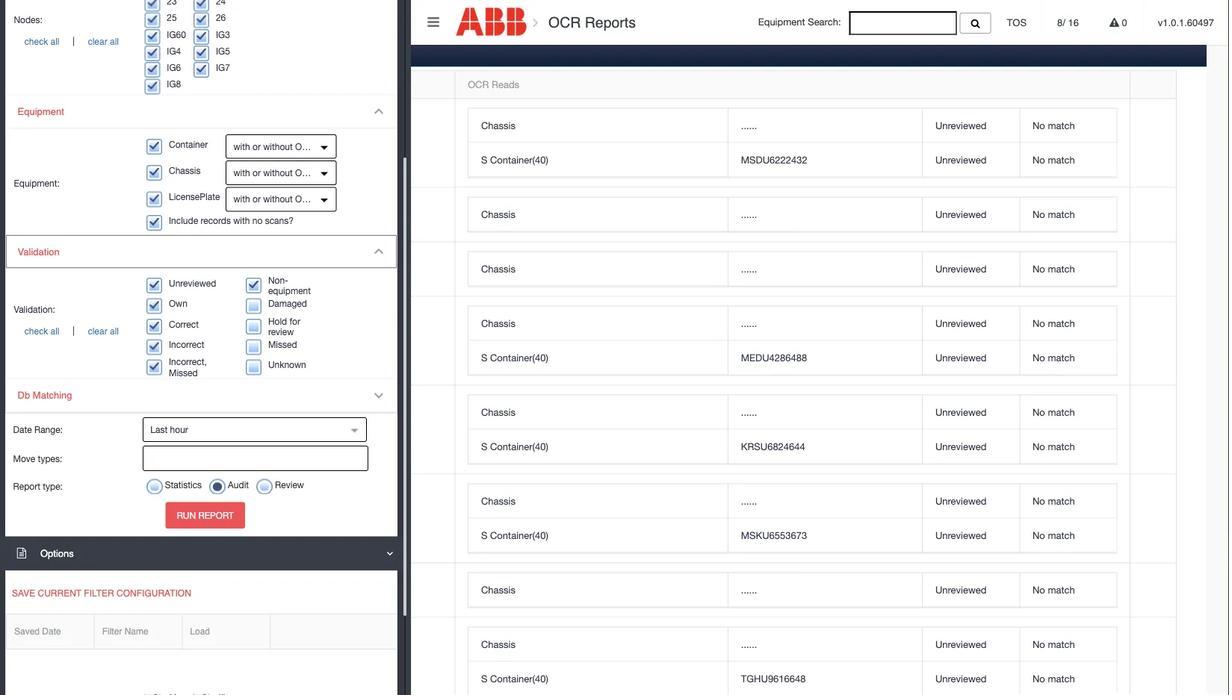 Task type: locate. For each thing, give the bounding box(es) containing it.
0 vertical spatial clear
[[88, 37, 107, 47]]

16 left 13:24:31
[[103, 271, 114, 283]]

3 ...... from the top
[[741, 263, 757, 275]]

1 exit cell from the top
[[336, 242, 455, 297]]

2023- down ap20231016001774
[[63, 343, 89, 355]]

23 cell
[[259, 188, 336, 242]]

2 no match from the top
[[1033, 154, 1075, 165]]

no
[[252, 215, 263, 226]]

ocr for licenseplate
[[295, 194, 315, 204]]

1 vertical spatial reports
[[115, 49, 159, 61]]

6 10- from the top
[[89, 593, 103, 604]]

move left type
[[349, 79, 373, 90]]

unreviewed for fifth ...... cell from the bottom
[[935, 318, 987, 329]]

exit for 22
[[349, 263, 369, 275]]

0 horizontal spatial 26
[[216, 12, 226, 23]]

date
[[13, 425, 32, 435], [42, 627, 61, 637]]

0 vertical spatial reports
[[585, 14, 636, 31]]

10- inside ap20231016001772 2023-10-16 13:23:56
[[89, 432, 103, 444]]

7 ...... from the top
[[741, 584, 757, 596]]

validation menu item
[[6, 235, 397, 379]]

krsu6824644 cell
[[728, 430, 922, 464]]

unreviewed
[[935, 120, 987, 131], [935, 154, 987, 165], [935, 208, 987, 220], [935, 263, 987, 275], [169, 278, 216, 288], [935, 318, 987, 329], [935, 352, 987, 364], [935, 407, 987, 418], [935, 441, 987, 453], [935, 496, 987, 507], [935, 530, 987, 541], [935, 584, 987, 596], [935, 639, 987, 651], [935, 673, 987, 685]]

2 vertical spatial exit
[[349, 585, 369, 596]]

1 with or without ocr from the top
[[233, 141, 315, 152]]

2023- down ap20231016001776
[[63, 145, 89, 156]]

cell containing ap20231016001774
[[51, 297, 259, 386]]

8 no from the top
[[1033, 441, 1045, 453]]

10- down ap20231016001774
[[89, 343, 103, 355]]

0 vertical spatial move
[[349, 79, 373, 90]]

clear for nodes:
[[88, 37, 107, 47]]

4 s from the top
[[481, 530, 487, 541]]

16 inside ap20231016001777 2023-10-16 13:25:03
[[103, 217, 114, 228]]

clear inside 'validation' menu item
[[88, 326, 107, 336]]

6 unreviewed cell from the top
[[922, 341, 1019, 375]]

16 down ap20231016001772
[[103, 432, 114, 444]]

container(40) for medu4286488
[[490, 352, 548, 364]]

| down the 2023-10-16 13:24:31
[[70, 325, 77, 335]]

22 cell
[[259, 242, 336, 297]]

tab inside tab list
[[52, 41, 106, 67]]

16 inside ap20231016001774 2023-10-16 13:24:16
[[103, 343, 114, 355]]

ocr reads
[[468, 79, 519, 90]]

1 horizontal spatial report
[[198, 510, 234, 521]]

10- down ap20231016001772
[[89, 432, 103, 444]]

10-
[[89, 145, 103, 156], [89, 217, 103, 228], [89, 271, 103, 283], [89, 343, 103, 355], [89, 432, 103, 444], [89, 593, 103, 604]]

4 no match from the top
[[1033, 263, 1075, 275]]

no match cell for seventh ...... cell from the top
[[1019, 574, 1117, 608]]

no match for msku6553673 cell no match cell
[[1033, 530, 1075, 541]]

16 down ap20231016001774
[[103, 343, 114, 355]]

msku6553673
[[741, 530, 807, 541]]

check all link for nodes:
[[14, 37, 70, 47]]

1 or from the top
[[253, 141, 261, 152]]

equipment:
[[14, 178, 60, 189]]

1 ...... from the top
[[741, 120, 757, 131]]

2 with from the top
[[233, 168, 250, 178]]

chassis for chassis cell corresponding to sixth ...... cell from the top
[[481, 496, 516, 507]]

1 vertical spatial or
[[253, 168, 261, 178]]

filter
[[102, 627, 122, 637]]

2 vertical spatial without
[[263, 194, 293, 204]]

2 clear all from the top
[[88, 326, 119, 336]]

4 container(40) from the top
[[490, 530, 548, 541]]

13 no match cell from the top
[[1019, 663, 1117, 696]]

2023- right range:
[[63, 432, 89, 444]]

| inside 'validation' menu item
[[70, 325, 77, 335]]

menu
[[5, 0, 398, 414]]

with or without ocr for licenseplate
[[233, 194, 315, 204]]

run
[[177, 510, 196, 521]]

own
[[169, 298, 187, 309]]

2 10- from the top
[[89, 217, 103, 228]]

ap20231016001772
[[63, 416, 151, 428]]

3 no match from the top
[[1033, 208, 1075, 220]]

2023- inside ap20231016001776 2023-10-16 13:24:54
[[63, 145, 89, 156]]

10- for ap20231016001774 2023-10-16 13:24:16
[[89, 343, 103, 355]]

1 vertical spatial equipment
[[18, 106, 64, 117]]

bars image
[[428, 15, 439, 29]]

0 vertical spatial 26
[[216, 12, 226, 23]]

equipment inside 'link'
[[18, 106, 64, 117]]

reports
[[585, 14, 636, 31], [115, 49, 159, 61]]

0 vertical spatial or
[[253, 141, 261, 152]]

1 horizontal spatial move
[[349, 79, 373, 90]]

3 chassis cell from the top
[[469, 252, 728, 287]]

or for licenseplate
[[253, 194, 261, 204]]

chassis for chassis cell for fifth ...... cell from the bottom
[[481, 318, 516, 329]]

8 chassis cell from the top
[[469, 628, 728, 663]]

5 no match cell from the top
[[1019, 307, 1117, 341]]

medu4286488 cell
[[728, 341, 922, 375]]

9 no match cell from the top
[[1019, 485, 1117, 519]]

7 unreviewed cell from the top
[[922, 396, 1019, 430]]

5 container(40) from the top
[[490, 673, 548, 685]]

...... for chassis cell related to fifth ...... cell
[[741, 407, 757, 418]]

2 vertical spatial or
[[253, 194, 261, 204]]

no
[[1033, 120, 1045, 131], [1033, 154, 1045, 165], [1033, 208, 1045, 220], [1033, 263, 1045, 275], [1033, 318, 1045, 329], [1033, 352, 1045, 364], [1033, 407, 1045, 418], [1033, 441, 1045, 453], [1033, 496, 1045, 507], [1033, 530, 1045, 541], [1033, 584, 1045, 596], [1033, 639, 1045, 651], [1033, 673, 1045, 685]]

without for container
[[263, 141, 293, 152]]

8 ...... from the top
[[741, 639, 757, 651]]

12 match from the top
[[1048, 639, 1075, 651]]

13 no match from the top
[[1033, 673, 1075, 685]]

6 no from the top
[[1033, 352, 1045, 364]]

no match for seventh ...... cell from the top's no match cell
[[1033, 584, 1075, 596]]

0 vertical spatial with or without ocr
[[233, 141, 315, 152]]

1 no match from the top
[[1033, 120, 1075, 131]]

missed down review
[[268, 339, 297, 350]]

unreviewed for the krsu6824644 cell
[[935, 441, 987, 453]]

unreviewed for tghu9616648 cell on the bottom right of page
[[935, 673, 987, 685]]

1 vertical spatial move
[[13, 453, 35, 464]]

16 down ap20231016001776
[[103, 145, 114, 156]]

1 vertical spatial check
[[25, 326, 48, 336]]

row
[[51, 71, 1176, 99], [51, 99, 1176, 188], [469, 109, 1117, 143], [469, 143, 1117, 177], [51, 188, 1176, 242], [469, 198, 1117, 232], [51, 242, 1176, 297], [469, 252, 1117, 287], [51, 297, 1176, 386], [469, 307, 1117, 341], [469, 341, 1117, 375], [51, 386, 1176, 475], [469, 396, 1117, 430], [469, 430, 1117, 464], [51, 475, 1176, 564], [469, 485, 1117, 519], [469, 519, 1117, 553], [51, 564, 1176, 618], [469, 574, 1117, 608], [6, 615, 397, 650], [51, 618, 1176, 696], [469, 628, 1117, 663], [469, 663, 1117, 696]]

all
[[50, 37, 59, 47], [110, 37, 119, 47], [50, 326, 59, 336], [110, 326, 119, 336]]

0 vertical spatial exit cell
[[336, 242, 455, 297]]

0 horizontal spatial ig3
[[216, 29, 230, 39]]

1 vertical spatial date
[[42, 627, 61, 637]]

with or without ocr
[[233, 141, 315, 152], [233, 168, 315, 178], [233, 194, 315, 204]]

1 vertical spatial report
[[198, 510, 234, 521]]

4 with from the top
[[233, 215, 250, 226]]

unreviewed cell
[[922, 109, 1019, 143], [922, 143, 1019, 177], [922, 198, 1019, 232], [922, 252, 1019, 287], [922, 307, 1019, 341], [922, 341, 1019, 375], [922, 396, 1019, 430], [922, 430, 1019, 464], [922, 485, 1019, 519], [922, 519, 1019, 553], [922, 574, 1019, 608], [922, 628, 1019, 663], [922, 663, 1019, 696]]

10- down the ap20231016001773
[[89, 593, 103, 604]]

exit
[[349, 263, 369, 275], [349, 424, 369, 436], [349, 585, 369, 596]]

10 no match from the top
[[1033, 530, 1075, 541]]

1 vertical spatial clear all
[[88, 326, 119, 336]]

warning image
[[1110, 18, 1119, 27]]

2023- inside ap20231016001774 2023-10-16 13:24:16
[[63, 343, 89, 355]]

1 no match cell from the top
[[1019, 109, 1117, 143]]

equipment up ap20231016001776
[[18, 106, 64, 117]]

tghu9616648
[[741, 673, 806, 685]]

container(40) for krsu6824644
[[490, 441, 548, 453]]

2 check all link from the top
[[14, 326, 70, 336]]

missed down incorrect,
[[169, 368, 198, 378]]

16
[[1068, 17, 1079, 28], [103, 145, 114, 156], [103, 217, 114, 228], [103, 271, 114, 283], [103, 343, 114, 355], [103, 432, 114, 444], [103, 593, 114, 604]]

0 vertical spatial clear all link
[[77, 37, 130, 47]]

all for nodes:'s 'clear all' link
[[110, 37, 119, 47]]

16 for ap20231016001776 2023-10-16 13:24:54
[[103, 145, 114, 156]]

1 vertical spatial missed
[[169, 368, 198, 378]]

tab
[[52, 41, 106, 67]]

1 chassis cell from the top
[[469, 109, 728, 143]]

10- inside ap20231016001777 2023-10-16 13:25:03
[[89, 217, 103, 228]]

saved date
[[14, 627, 61, 637]]

s container(40) for krsu6824644
[[481, 441, 548, 453]]

26
[[216, 12, 226, 23], [273, 585, 283, 596]]

10- down ap20231016001776
[[89, 145, 103, 156]]

check all link inside 'validation' menu item
[[14, 326, 70, 336]]

23
[[273, 209, 283, 220]]

0 horizontal spatial report
[[13, 482, 40, 492]]

ig3 down hold
[[273, 335, 288, 347]]

2 unreviewed cell from the top
[[922, 143, 1019, 177]]

10 unreviewed cell from the top
[[922, 519, 1019, 553]]

check all down "nodes:"
[[25, 37, 59, 47]]

0 vertical spatial check all link
[[14, 37, 70, 47]]

unreviewed for fifth ...... cell
[[935, 407, 987, 418]]

check down validation:
[[25, 326, 48, 336]]

0 vertical spatial |
[[70, 36, 77, 46]]

1 horizontal spatial reports
[[585, 14, 636, 31]]

16 down 'ap20231016001777'
[[103, 217, 114, 228]]

11 match from the top
[[1048, 584, 1075, 596]]

cell
[[51, 99, 259, 188], [336, 99, 455, 188], [1130, 99, 1176, 188], [51, 188, 259, 242], [336, 188, 455, 242], [1130, 188, 1176, 242], [1130, 242, 1176, 297], [51, 297, 259, 386], [336, 297, 455, 386], [1130, 297, 1176, 386], [51, 386, 259, 475], [259, 386, 336, 475], [1130, 386, 1176, 475], [51, 475, 259, 564], [259, 475, 336, 564], [336, 475, 455, 564], [1130, 475, 1176, 564], [51, 564, 259, 618], [1130, 564, 1176, 618], [259, 618, 336, 696], [336, 618, 455, 696], [1130, 618, 1176, 696]]

no match cell
[[1019, 109, 1117, 143], [1019, 143, 1117, 177], [1019, 198, 1117, 232], [1019, 252, 1117, 287], [1019, 307, 1117, 341], [1019, 341, 1117, 375], [1019, 396, 1117, 430], [1019, 430, 1117, 464], [1019, 485, 1117, 519], [1019, 519, 1117, 553], [1019, 574, 1117, 608], [1019, 628, 1117, 663], [1019, 663, 1117, 696]]

...... for chassis cell for fifth ...... cell from the bottom
[[741, 318, 757, 329]]

10- inside ap20231016001774 2023-10-16 13:24:16
[[89, 343, 103, 355]]

2023- left 13:24:31
[[63, 271, 89, 283]]

10- inside ap20231016001773 2023-10-16 13:23:58
[[89, 593, 103, 604]]

clear
[[88, 37, 107, 47], [88, 326, 107, 336]]

3 exit cell from the top
[[336, 564, 455, 618]]

25
[[167, 12, 177, 23], [273, 137, 283, 149]]

unreviewed cell for the krsu6824644 cell
[[922, 430, 1019, 464]]

move for move type
[[349, 79, 373, 90]]

5 10- from the top
[[89, 432, 103, 444]]

0 vertical spatial date
[[13, 425, 32, 435]]

2 or from the top
[[253, 168, 261, 178]]

3 with or without ocr from the top
[[233, 194, 315, 204]]

1 vertical spatial 26
[[273, 585, 283, 596]]

9 no from the top
[[1033, 496, 1045, 507]]

cell containing ap20231016001777
[[51, 188, 259, 242]]

3 ...... cell from the top
[[728, 252, 922, 287]]

chassis for chassis cell for seventh ...... cell from the top
[[481, 584, 516, 596]]

last
[[150, 425, 168, 435]]

1 check from the top
[[25, 37, 48, 47]]

clear all link inside 'validation' menu item
[[77, 326, 130, 336]]

16 inside ap20231016001776 2023-10-16 13:24:54
[[103, 145, 114, 156]]

unreviewed cell for fifth ...... cell
[[922, 396, 1019, 430]]

s container(40) cell for msdu6222432
[[469, 143, 728, 177]]

6 ...... cell from the top
[[728, 485, 922, 519]]

2 vertical spatial with or without ocr
[[233, 194, 315, 204]]

1 horizontal spatial missed
[[268, 339, 297, 350]]

move inside row
[[349, 79, 373, 90]]

1 vertical spatial 25
[[273, 137, 283, 149]]

match
[[1048, 120, 1075, 131], [1048, 154, 1075, 165], [1048, 208, 1075, 220], [1048, 263, 1075, 275], [1048, 318, 1075, 329], [1048, 352, 1075, 364], [1048, 407, 1075, 418], [1048, 441, 1075, 453], [1048, 496, 1075, 507], [1048, 530, 1075, 541], [1048, 584, 1075, 596], [1048, 639, 1075, 651], [1048, 673, 1075, 685]]

1 horizontal spatial ig3
[[273, 335, 288, 347]]

no match cell for 1st ...... cell
[[1019, 109, 1117, 143]]

1 clear all link from the top
[[77, 37, 130, 47]]

2023- for ap20231016001776 2023-10-16 13:24:54
[[63, 145, 89, 156]]

2 with or without ocr from the top
[[233, 168, 315, 178]]

clear all
[[88, 37, 119, 47], [88, 326, 119, 336]]

clear all inside 'validation' menu item
[[88, 326, 119, 336]]

no match for no match cell associated with tghu9616648 cell on the bottom right of page
[[1033, 673, 1075, 685]]

exit cell
[[336, 242, 455, 297], [336, 386, 455, 475], [336, 564, 455, 618]]

1 s container(40) cell from the top
[[469, 143, 728, 177]]

12 no match from the top
[[1033, 639, 1075, 651]]

ig3
[[216, 29, 230, 39], [273, 335, 288, 347]]

date right 'saved'
[[42, 627, 61, 637]]

10- down 'ap20231016001777'
[[89, 217, 103, 228]]

v1.0.1.60497 button
[[1143, 0, 1229, 45]]

4 2023- from the top
[[63, 343, 89, 355]]

16 right 8/
[[1068, 17, 1079, 28]]

2 s container(40) cell from the top
[[469, 341, 728, 375]]

2023- for ap20231016001777 2023-10-16 13:25:03
[[63, 217, 89, 228]]

records
[[201, 215, 231, 226]]

check for validation:
[[25, 326, 48, 336]]

unreviewed for 'msdu6222432' cell at top
[[935, 154, 987, 165]]

no match cell for fifth ...... cell from the bottom
[[1019, 307, 1117, 341]]

with
[[233, 141, 250, 152], [233, 168, 250, 178], [233, 194, 250, 204], [233, 215, 250, 226]]

ig3 up ig5
[[216, 29, 230, 39]]

validation
[[18, 246, 60, 258]]

unreviewed for seventh ...... cell from the bottom of the tab list containing reports
[[935, 208, 987, 220]]

ig8
[[167, 79, 181, 89]]

...... for chassis cell corresponding to sixth ...... cell from the top
[[741, 496, 757, 507]]

report type:
[[13, 482, 63, 492]]

0 horizontal spatial reports
[[115, 49, 159, 61]]

1 vertical spatial |
[[70, 325, 77, 335]]

...... for chassis cell associated with third ...... cell from the top of the tab list containing reports
[[741, 263, 757, 275]]

25 cell
[[259, 99, 336, 188]]

1 horizontal spatial date
[[42, 627, 61, 637]]

1 unreviewed cell from the top
[[922, 109, 1019, 143]]

msdu6222432
[[741, 154, 808, 165]]

no match cell for the krsu6824644 cell
[[1019, 430, 1117, 464]]

no match cell for fifth ...... cell
[[1019, 396, 1117, 430]]

tos button
[[992, 0, 1042, 45]]

3 unreviewed cell from the top
[[922, 198, 1019, 232]]

| for validation:
[[70, 325, 77, 335]]

0 horizontal spatial equipment
[[18, 106, 64, 117]]

6 no match from the top
[[1033, 352, 1075, 364]]

13:24:16
[[117, 343, 155, 355]]

1 clear all from the top
[[88, 37, 119, 47]]

check all link down validation:
[[14, 326, 70, 336]]

unreviewed for sixth ...... cell from the top
[[935, 496, 987, 507]]

move left types:
[[13, 453, 35, 464]]

6 2023- from the top
[[63, 593, 89, 604]]

equipment left search:
[[758, 16, 805, 28]]

0 vertical spatial ig3
[[216, 29, 230, 39]]

grid containing move type
[[51, 71, 1176, 696]]

report
[[13, 482, 40, 492], [198, 510, 234, 521]]

16 for ap20231016001774 2023-10-16 13:24:16
[[103, 343, 114, 355]]

hold for review
[[268, 316, 300, 337]]

0 vertical spatial missed
[[268, 339, 297, 350]]

2 without from the top
[[263, 168, 293, 178]]

1 check all from the top
[[25, 37, 59, 47]]

1 vertical spatial clear all link
[[77, 326, 130, 336]]

1 2023- from the top
[[63, 145, 89, 156]]

1 vertical spatial clear
[[88, 326, 107, 336]]

chassis cell for 1st ...... cell
[[469, 109, 728, 143]]

move types:
[[13, 453, 62, 464]]

2 s from the top
[[481, 352, 487, 364]]

1 exit from the top
[[349, 263, 369, 275]]

3 s container(40) from the top
[[481, 441, 548, 453]]

2023- down the ap20231016001773
[[63, 593, 89, 604]]

11 no match from the top
[[1033, 584, 1075, 596]]

with or without ocr for container
[[233, 141, 315, 152]]

11 no from the top
[[1033, 584, 1045, 596]]

3 with from the top
[[233, 194, 250, 204]]

| left reports link
[[70, 36, 77, 46]]

audit
[[228, 480, 249, 491]]

hour
[[170, 425, 188, 435]]

25 up ig60 on the top
[[167, 12, 177, 23]]

no match for no match cell corresponding to third ...... cell from the top of the tab list containing reports
[[1033, 263, 1075, 275]]

clear all link up 13:24:16
[[77, 326, 130, 336]]

tab list containing reports
[[50, 41, 1207, 696]]

2 no match cell from the top
[[1019, 143, 1117, 177]]

chassis
[[481, 120, 516, 131], [169, 165, 201, 176], [481, 208, 516, 220], [481, 263, 516, 275], [481, 318, 516, 329], [481, 407, 516, 418], [481, 496, 516, 507], [481, 584, 516, 596], [481, 639, 516, 651]]

13 unreviewed cell from the top
[[922, 663, 1019, 696]]

10- for ap20231016001776 2023-10-16 13:24:54
[[89, 145, 103, 156]]

msku6553673 cell
[[728, 519, 922, 553]]

8 unreviewed cell from the top
[[922, 430, 1019, 464]]

all for the check all link for nodes:
[[50, 37, 59, 47]]

16 inside ap20231016001773 2023-10-16 13:23:58
[[103, 593, 114, 604]]

ig3 inside ig3 cell
[[273, 335, 288, 347]]

1 vertical spatial exit
[[349, 424, 369, 436]]

0 vertical spatial check all
[[25, 37, 59, 47]]

last hour
[[150, 425, 188, 435]]

without
[[263, 141, 293, 152], [263, 168, 293, 178], [263, 194, 293, 204]]

unknown
[[268, 360, 306, 370]]

non- equipment
[[268, 275, 311, 296]]

s for 13:24:16
[[481, 352, 487, 364]]

move
[[349, 79, 373, 90], [13, 453, 35, 464]]

2 check from the top
[[25, 326, 48, 336]]

s container(40) cell
[[469, 143, 728, 177], [469, 341, 728, 375], [469, 430, 728, 464], [469, 519, 728, 553], [469, 663, 728, 696]]

1 vertical spatial check all link
[[14, 326, 70, 336]]

container(40)
[[490, 154, 548, 165], [490, 352, 548, 364], [490, 441, 548, 453], [490, 530, 548, 541], [490, 673, 548, 685]]

check all link
[[14, 37, 70, 47], [14, 326, 70, 336]]

reports inside tab list
[[115, 49, 159, 61]]

1 vertical spatial exit cell
[[336, 386, 455, 475]]

...... cell
[[728, 109, 922, 143], [728, 198, 922, 232], [728, 252, 922, 287], [728, 307, 922, 341], [728, 396, 922, 430], [728, 485, 922, 519], [728, 574, 922, 608], [728, 628, 922, 663]]

16 inside ap20231016001772 2023-10-16 13:23:56
[[103, 432, 114, 444]]

0 vertical spatial equipment
[[758, 16, 805, 28]]

statistics
[[165, 480, 202, 491]]

filter name link
[[95, 615, 182, 649]]

3 without from the top
[[263, 194, 293, 204]]

date left range:
[[13, 425, 32, 435]]

non-
[[268, 275, 288, 285]]

or
[[253, 141, 261, 152], [253, 168, 261, 178], [253, 194, 261, 204]]

...... for chassis cell associated with 1st ...... cell
[[741, 120, 757, 131]]

None field
[[849, 11, 957, 35], [143, 448, 162, 471], [849, 11, 957, 35], [143, 448, 162, 471]]

chassis for seventh ...... cell from the bottom of the tab list containing reports chassis cell
[[481, 208, 516, 220]]

10- for ap20231016001772 2023-10-16 13:23:56
[[89, 432, 103, 444]]

0 vertical spatial exit
[[349, 263, 369, 275]]

5 no match from the top
[[1033, 318, 1075, 329]]

5 chassis cell from the top
[[469, 396, 728, 430]]

clear all for nodes:
[[88, 37, 119, 47]]

7 no match cell from the top
[[1019, 396, 1117, 430]]

v1.0.1.60497
[[1158, 17, 1214, 28]]

clear all up 13:24:16
[[88, 326, 119, 336]]

check
[[25, 37, 48, 47], [25, 326, 48, 336]]

damaged
[[268, 298, 307, 309]]

2023- inside ap20231016001772 2023-10-16 13:23:56
[[63, 432, 89, 444]]

1 vertical spatial ig3
[[273, 335, 288, 347]]

check all for validation:
[[25, 326, 59, 336]]

0 vertical spatial without
[[263, 141, 293, 152]]

10- inside ap20231016001776 2023-10-16 13:24:54
[[89, 145, 103, 156]]

no match
[[1033, 120, 1075, 131], [1033, 154, 1075, 165], [1033, 208, 1075, 220], [1033, 263, 1075, 275], [1033, 318, 1075, 329], [1033, 352, 1075, 364], [1033, 407, 1075, 418], [1033, 441, 1075, 453], [1033, 496, 1075, 507], [1033, 530, 1075, 541], [1033, 584, 1075, 596], [1033, 639, 1075, 651], [1033, 673, 1075, 685]]

13:23:58
[[117, 593, 155, 604]]

no match cell for sixth ...... cell from the top
[[1019, 485, 1117, 519]]

2023- for ap20231016001772 2023-10-16 13:23:56
[[63, 432, 89, 444]]

hold
[[268, 316, 287, 326]]

check all inside 'validation' menu item
[[25, 326, 59, 336]]

row group
[[51, 99, 1176, 696], [469, 109, 1117, 177], [469, 307, 1117, 375], [469, 396, 1117, 464], [469, 485, 1117, 553], [469, 628, 1117, 696]]

13:24:54
[[117, 145, 155, 156]]

clear all left ig4
[[88, 37, 119, 47]]

check down "nodes:"
[[25, 37, 48, 47]]

chassis cell
[[469, 109, 728, 143], [469, 198, 728, 232], [469, 252, 728, 287], [469, 307, 728, 341], [469, 396, 728, 430], [469, 485, 728, 519], [469, 574, 728, 608], [469, 628, 728, 663]]

10- left 13:24:31
[[89, 271, 103, 283]]

type:
[[43, 482, 63, 492]]

16 down the ap20231016001773
[[103, 593, 114, 604]]

report right run in the left of the page
[[198, 510, 234, 521]]

grid
[[51, 71, 1176, 696]]

......
[[741, 120, 757, 131], [741, 208, 757, 220], [741, 263, 757, 275], [741, 318, 757, 329], [741, 407, 757, 418], [741, 496, 757, 507], [741, 584, 757, 596], [741, 639, 757, 651]]

2 vertical spatial exit cell
[[336, 564, 455, 618]]

grid inside tab list
[[51, 71, 1176, 696]]

type
[[376, 79, 396, 90]]

s for 13:23:56
[[481, 441, 487, 453]]

check all down validation:
[[25, 326, 59, 336]]

ap20231016001774
[[63, 327, 151, 339]]

chassis inside equipment menu item
[[169, 165, 201, 176]]

1 horizontal spatial 26
[[273, 585, 283, 596]]

1 vertical spatial without
[[263, 168, 293, 178]]

2 ...... from the top
[[741, 208, 757, 220]]

9 no match from the top
[[1033, 496, 1075, 507]]

1 vertical spatial check all
[[25, 326, 59, 336]]

tab list
[[50, 41, 1207, 696]]

row containing saved date
[[6, 615, 397, 650]]

0 vertical spatial 25
[[167, 12, 177, 23]]

25 up 23
[[273, 137, 283, 149]]

container
[[169, 139, 208, 149]]

2023- inside ap20231016001777 2023-10-16 13:25:03
[[63, 217, 89, 228]]

nodes:
[[14, 15, 43, 25]]

check inside 'validation' menu item
[[25, 326, 48, 336]]

0 horizontal spatial move
[[13, 453, 35, 464]]

5 s container(40) from the top
[[481, 673, 548, 685]]

missed inside incorrect, missed
[[169, 368, 198, 378]]

check all link down "nodes:"
[[14, 37, 70, 47]]

report left type:
[[13, 482, 40, 492]]

2023-10-16 13:24:31
[[63, 271, 155, 283]]

0 vertical spatial clear all
[[88, 37, 119, 47]]

0 horizontal spatial missed
[[169, 368, 198, 378]]

1 horizontal spatial 25
[[273, 137, 283, 149]]

1 vertical spatial with or without ocr
[[233, 168, 315, 178]]

incorrect,
[[169, 357, 207, 367]]

exit cell for 22
[[336, 242, 455, 297]]

0 vertical spatial check
[[25, 37, 48, 47]]

2023- down 'ap20231016001777'
[[63, 217, 89, 228]]

1 with from the top
[[233, 141, 250, 152]]

1 container(40) from the top
[[490, 154, 548, 165]]

chassis cell for seventh ...... cell from the bottom of the tab list containing reports
[[469, 198, 728, 232]]

1 horizontal spatial equipment
[[758, 16, 805, 28]]

equipment menu item
[[6, 95, 397, 235]]

3 or from the top
[[253, 194, 261, 204]]

1 no from the top
[[1033, 120, 1045, 131]]

row containing ap20231016001777
[[51, 188, 1176, 242]]

0 horizontal spatial 25
[[167, 12, 177, 23]]

container(40) for msku6553673
[[490, 530, 548, 541]]

5 unreviewed cell from the top
[[922, 307, 1019, 341]]

cell containing ap20231016001776
[[51, 99, 259, 188]]

2023- inside ap20231016001773 2023-10-16 13:23:58
[[63, 593, 89, 604]]

clear all link left ig4
[[77, 37, 130, 47]]

clear all for validation:
[[88, 326, 119, 336]]

...... for chassis cell for seventh ...... cell from the top
[[741, 584, 757, 596]]

unreviewed inside 'validation' menu item
[[169, 278, 216, 288]]

2 container(40) from the top
[[490, 352, 548, 364]]

all for 'clear all' link in 'validation' menu item
[[110, 326, 119, 336]]



Task type: vqa. For each thing, say whether or not it's contained in the screenshot.
Back
no



Task type: describe. For each thing, give the bounding box(es) containing it.
no match for 'msdu6222432' cell at top no match cell
[[1033, 154, 1075, 165]]

16 for ap20231016001777 2023-10-16 13:25:03
[[103, 217, 114, 228]]

incorrect
[[169, 339, 204, 350]]

equipment search:
[[758, 16, 849, 28]]

4 no from the top
[[1033, 263, 1045, 275]]

8/ 16
[[1057, 17, 1079, 28]]

8 ...... cell from the top
[[728, 628, 922, 663]]

8/ 16 button
[[1042, 0, 1094, 45]]

no match cell for medu4286488 cell
[[1019, 341, 1117, 375]]

reads
[[492, 79, 519, 90]]

tghu9616648 cell
[[728, 663, 922, 696]]

9 match from the top
[[1048, 496, 1075, 507]]

s container(40) cell for medu4286488
[[469, 341, 728, 375]]

no match for no match cell for the krsu6824644 cell
[[1033, 441, 1075, 453]]

0 button
[[1095, 0, 1142, 45]]

licenseplate
[[169, 192, 220, 202]]

16 for ap20231016001773 2023-10-16 13:23:58
[[103, 593, 114, 604]]

ap20231016001773 2023-10-16 13:23:58
[[63, 577, 155, 604]]

13:23:56
[[117, 432, 155, 444]]

unreviewed cell for third ...... cell from the top of the tab list containing reports
[[922, 252, 1019, 287]]

ap20231016001774 2023-10-16 13:24:16
[[63, 327, 155, 355]]

options link
[[0, 537, 403, 571]]

chassis for chassis cell related to fifth ...... cell
[[481, 407, 516, 418]]

matching
[[33, 390, 72, 401]]

chassis for chassis cell associated with 1st ...... cell
[[481, 120, 516, 131]]

include
[[169, 215, 198, 226]]

unreviewed cell for fifth ...... cell from the bottom
[[922, 307, 1019, 341]]

ig4
[[167, 46, 181, 56]]

unreviewed cell for seventh ...... cell from the bottom of the tab list containing reports
[[922, 198, 1019, 232]]

ap20231016001776 2023-10-16 13:24:54
[[63, 129, 155, 156]]

ap20231016001777
[[63, 201, 151, 213]]

10 no from the top
[[1033, 530, 1045, 541]]

db matching link
[[6, 379, 397, 413]]

reports link
[[104, 41, 170, 72]]

review
[[268, 327, 294, 337]]

ig6
[[167, 62, 181, 73]]

16 inside dropdown button
[[1068, 17, 1079, 28]]

7 ...... cell from the top
[[728, 574, 922, 608]]

4 ...... cell from the top
[[728, 307, 922, 341]]

exit for 26
[[349, 585, 369, 596]]

incorrect, missed
[[169, 357, 207, 378]]

all for the check all link inside the 'validation' menu item
[[50, 326, 59, 336]]

ig3 cell
[[259, 297, 336, 386]]

26 inside cell
[[273, 585, 283, 596]]

no match for no match cell associated with fifth ...... cell
[[1033, 407, 1075, 418]]

equipment for equipment search:
[[758, 16, 805, 28]]

unreviewed for medu4286488 cell
[[935, 352, 987, 364]]

no match cell for msku6553673 cell
[[1019, 519, 1117, 553]]

unreviewed for third ...... cell from the top of the tab list containing reports
[[935, 263, 987, 275]]

no match cell for tghu9616648 cell on the bottom right of page
[[1019, 663, 1117, 696]]

ocr for container
[[295, 141, 315, 152]]

unreviewed cell for 'msdu6222432' cell at top
[[922, 143, 1019, 177]]

range:
[[34, 425, 63, 435]]

exit cell for 26
[[336, 564, 455, 618]]

search image
[[971, 19, 980, 28]]

chassis for first ...... cell from the bottom's chassis cell
[[481, 639, 516, 651]]

13 match from the top
[[1048, 673, 1075, 685]]

container(40) for tghu9616648
[[490, 673, 548, 685]]

no match for no match cell related to medu4286488 cell
[[1033, 352, 1075, 364]]

5 ...... cell from the top
[[728, 396, 922, 430]]

ap20231016001773
[[63, 577, 151, 589]]

types:
[[38, 453, 62, 464]]

chassis cell for fifth ...... cell
[[469, 396, 728, 430]]

name
[[125, 627, 148, 637]]

krsu6824644
[[741, 441, 805, 453]]

5 s from the top
[[481, 673, 487, 685]]

move for move types:
[[13, 453, 35, 464]]

unreviewed cell for 1st ...... cell
[[922, 109, 1019, 143]]

clear all link for nodes:
[[77, 37, 130, 47]]

s for 13:24:54
[[481, 154, 487, 165]]

check all link for validation:
[[14, 326, 70, 336]]

2 no from the top
[[1033, 154, 1045, 165]]

3 no from the top
[[1033, 208, 1045, 220]]

clear for validation:
[[88, 326, 107, 336]]

check for nodes:
[[25, 37, 48, 47]]

with for container
[[233, 141, 250, 152]]

26 cell
[[259, 564, 336, 618]]

cell containing ap20231016001773
[[51, 564, 259, 618]]

include records with no scans?
[[169, 215, 294, 226]]

2 match from the top
[[1048, 154, 1075, 165]]

msdu6222432 cell
[[728, 143, 922, 177]]

row containing move type
[[51, 71, 1176, 99]]

no match cell for first ...... cell from the bottom
[[1019, 628, 1117, 663]]

2 exit cell from the top
[[336, 386, 455, 475]]

3 match from the top
[[1048, 208, 1075, 220]]

s container(40) cell for krsu6824644
[[469, 430, 728, 464]]

ap20231016001776
[[63, 129, 151, 141]]

no match cell for 'msdu6222432' cell at top
[[1019, 143, 1117, 177]]

s container(40) for medu4286488
[[481, 352, 548, 364]]

unreviewed cell for medu4286488 cell
[[922, 341, 1019, 375]]

unreviewed for seventh ...... cell from the top
[[935, 584, 987, 596]]

1 ...... cell from the top
[[728, 109, 922, 143]]

no match for no match cell corresponding to fifth ...... cell from the bottom
[[1033, 318, 1075, 329]]

unreviewed for first ...... cell from the bottom
[[935, 639, 987, 651]]

tos
[[1007, 17, 1027, 28]]

8 match from the top
[[1048, 441, 1075, 453]]

chassis cell for seventh ...... cell from the top
[[469, 574, 728, 608]]

ap20231016001770
[[63, 649, 151, 660]]

0 vertical spatial report
[[13, 482, 40, 492]]

s container(40) for tghu9616648
[[481, 673, 548, 685]]

5 match from the top
[[1048, 318, 1075, 329]]

filter name
[[102, 627, 148, 637]]

ig3 inside menu
[[216, 29, 230, 39]]

8/
[[1057, 17, 1066, 28]]

equipment for equipment
[[18, 106, 64, 117]]

equipment
[[268, 286, 311, 296]]

without for chassis
[[263, 168, 293, 178]]

...... for seventh ...... cell from the bottom of the tab list containing reports chassis cell
[[741, 208, 757, 220]]

menu containing equipment
[[5, 0, 398, 414]]

saved date link
[[7, 615, 94, 649]]

no match for 1st ...... cell's no match cell
[[1033, 120, 1075, 131]]

equipment link
[[6, 95, 397, 129]]

no match cell for third ...... cell from the top of the tab list containing reports
[[1019, 252, 1117, 287]]

6 match from the top
[[1048, 352, 1075, 364]]

4 match from the top
[[1048, 263, 1075, 275]]

unreviewed cell for msku6553673 cell
[[922, 519, 1019, 553]]

0
[[1119, 17, 1127, 28]]

load link
[[183, 615, 270, 649]]

25 inside cell
[[273, 137, 283, 149]]

13:24:31
[[117, 271, 155, 283]]

run report button
[[166, 502, 245, 529]]

run report
[[177, 510, 234, 521]]

medu4286488
[[741, 352, 807, 364]]

saved
[[14, 627, 40, 637]]

2 ...... cell from the top
[[728, 198, 922, 232]]

22
[[273, 263, 283, 275]]

s container(40) for msdu6222432
[[481, 154, 548, 165]]

3 2023- from the top
[[63, 271, 89, 283]]

move type
[[349, 79, 396, 90]]

review
[[275, 480, 304, 491]]

7 no from the top
[[1033, 407, 1045, 418]]

5 no from the top
[[1033, 318, 1045, 329]]

db matching
[[18, 390, 72, 401]]

validation:
[[14, 304, 55, 314]]

1 match from the top
[[1048, 120, 1075, 131]]

s container(40) cell for msku6553673
[[469, 519, 728, 553]]

ap20231016001772 2023-10-16 13:23:56
[[63, 416, 155, 444]]

2023- for ap20231016001773 2023-10-16 13:23:58
[[63, 593, 89, 604]]

with or without ocr for chassis
[[233, 168, 315, 178]]

date range:
[[13, 425, 63, 435]]

ig5
[[216, 46, 230, 56]]

13:25:03
[[117, 217, 155, 228]]

db
[[18, 390, 30, 401]]

report inside button
[[198, 510, 234, 521]]

0 horizontal spatial date
[[13, 425, 32, 435]]

chassis cell for fifth ...... cell from the bottom
[[469, 307, 728, 341]]

ap20231016001777 2023-10-16 13:25:03
[[63, 201, 155, 228]]

unreviewed cell for seventh ...... cell from the top
[[922, 574, 1019, 608]]

cell containing ap20231016001772
[[51, 386, 259, 475]]

correct
[[169, 319, 199, 329]]

chassis for chassis cell associated with third ...... cell from the top of the tab list containing reports
[[481, 263, 516, 275]]

13 no from the top
[[1033, 673, 1045, 685]]

load
[[190, 627, 210, 637]]

check all for nodes:
[[25, 37, 59, 47]]

3 10- from the top
[[89, 271, 103, 283]]

12 no from the top
[[1033, 639, 1045, 651]]

ig7
[[216, 62, 230, 73]]

unreviewed cell for sixth ...... cell from the top
[[922, 485, 1019, 519]]

container(40) for msdu6222432
[[490, 154, 548, 165]]

no match for no match cell for seventh ...... cell from the bottom of the tab list containing reports
[[1033, 208, 1075, 220]]

10 match from the top
[[1048, 530, 1075, 541]]

row containing ap20231016001773
[[51, 564, 1176, 618]]

unreviewed cell for first ...... cell from the bottom
[[922, 628, 1019, 663]]

for
[[290, 316, 300, 326]]

2 exit from the top
[[349, 424, 369, 436]]

7 match from the top
[[1048, 407, 1075, 418]]

with for chassis
[[233, 168, 250, 178]]

...... for first ...... cell from the bottom's chassis cell
[[741, 639, 757, 651]]

s container(40) cell for tghu9616648
[[469, 663, 728, 696]]

unreviewed cell for tghu9616648 cell on the bottom right of page
[[922, 663, 1019, 696]]

options
[[40, 549, 74, 560]]

search:
[[808, 16, 841, 28]]

chassis cell for first ...... cell from the bottom
[[469, 628, 728, 663]]

no match for no match cell associated with first ...... cell from the bottom
[[1033, 639, 1075, 651]]

scans?
[[265, 215, 294, 226]]

ig60
[[167, 29, 186, 39]]

validation link
[[6, 235, 397, 269]]

ocr reports
[[544, 14, 636, 31]]

s container(40) for msku6553673
[[481, 530, 548, 541]]



